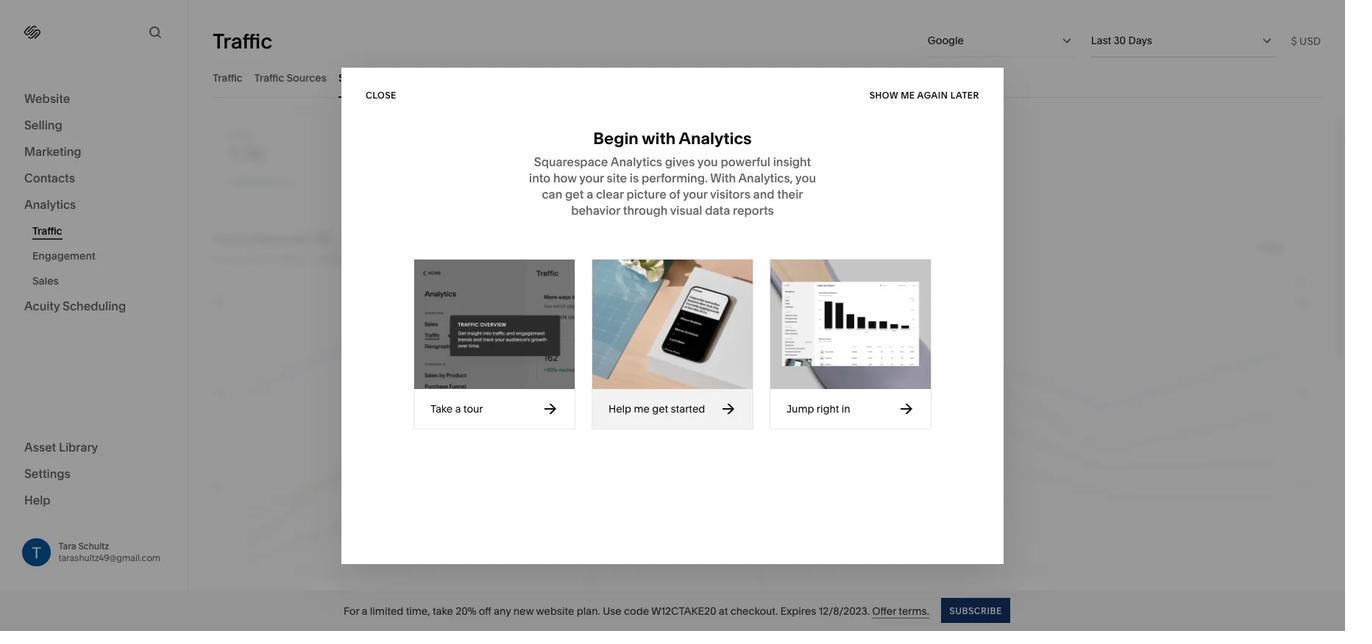 Task type: describe. For each thing, give the bounding box(es) containing it.
search keywords button
[[339, 57, 423, 98]]

time,
[[406, 605, 430, 618]]

sources
[[287, 71, 327, 84]]

keywords inside button
[[375, 71, 423, 84]]

tara schultz tarashultz49@gmail.com
[[59, 541, 160, 564]]

scheduling
[[63, 299, 126, 314]]

traffic left traffic sources
[[213, 71, 243, 84]]

contacts link
[[24, 170, 163, 188]]

traffic button
[[213, 57, 243, 98]]

0 vertical spatial your
[[656, 319, 677, 332]]

analytics link
[[24, 197, 163, 214]]

marketing link
[[24, 144, 163, 161]]

new
[[513, 605, 534, 618]]

take
[[433, 605, 453, 618]]

connect
[[744, 389, 790, 400]]

offer terms. link
[[872, 605, 930, 619]]

console
[[797, 319, 838, 332]]

terms.
[[899, 605, 930, 618]]

later
[[951, 90, 980, 101]]

any
[[494, 605, 511, 618]]

1 horizontal spatial to
[[840, 319, 850, 332]]

20%
[[456, 605, 477, 618]]

acuity
[[24, 299, 60, 314]]

plan.
[[577, 605, 600, 618]]

2 horizontal spatial to
[[896, 335, 906, 348]]

how
[[873, 335, 894, 348]]

learn more
[[862, 351, 917, 364]]

library
[[59, 440, 98, 455]]

driving
[[731, 335, 764, 348]]

help for help
[[24, 493, 51, 508]]

learn more link
[[862, 351, 917, 365]]

for
[[344, 605, 359, 618]]

traffic inside button
[[254, 71, 284, 84]]

last
[[1091, 34, 1112, 47]]

2 vertical spatial your
[[661, 351, 682, 364]]

close button
[[366, 82, 397, 109]]

traffic up engagement
[[32, 224, 62, 238]]

traffic
[[767, 335, 794, 348]]

close
[[366, 90, 397, 101]]

acuity scheduling
[[24, 299, 126, 314]]

usd
[[1300, 34, 1321, 47]]

again
[[918, 90, 948, 101]]

a for take
[[455, 403, 461, 416]]

0 horizontal spatial to
[[797, 335, 806, 348]]

for a limited time, take 20% off any new website plan. use code w12ctake20 at checkout. expires 12/8/2023. offer terms.
[[344, 605, 930, 618]]

are
[[712, 335, 728, 348]]

subscribe
[[949, 605, 1002, 616]]

google search keywords
[[669, 280, 865, 300]]

keywords
[[663, 335, 710, 348]]

0 horizontal spatial search
[[628, 335, 661, 348]]

$
[[1292, 34, 1297, 47]]

show me again later
[[870, 90, 980, 101]]

started
[[671, 403, 705, 416]]

0 vertical spatial site
[[679, 319, 697, 332]]

help me get started
[[609, 403, 705, 416]]

tour
[[464, 403, 483, 416]]

limited
[[370, 605, 404, 618]]

traffic sources
[[254, 71, 327, 84]]

learn
[[862, 351, 889, 364]]

jump right in
[[787, 403, 851, 416]]

more
[[892, 351, 917, 364]]

asset library
[[24, 440, 98, 455]]

me for again
[[901, 90, 915, 101]]

30
[[1114, 34, 1126, 47]]

and
[[852, 335, 871, 348]]

begin
[[593, 128, 639, 148]]

me for get
[[634, 403, 650, 416]]

expires
[[781, 605, 817, 618]]

selling link
[[24, 117, 163, 135]]

schultz
[[78, 541, 109, 552]]

last 30 days button
[[1091, 24, 1275, 57]]

jump
[[787, 403, 814, 416]]

with inside "verify your site with google search console to learn which search keywords are driving traffic to your site and how to optimize your site's performance in search results."
[[699, 319, 719, 332]]

right
[[817, 403, 839, 416]]

subscribe button
[[941, 598, 1010, 625]]

google inside "verify your site with google search console to learn which search keywords are driving traffic to your site and how to optimize your site's performance in search results."
[[722, 319, 758, 332]]

acuity scheduling link
[[24, 298, 163, 316]]



Task type: locate. For each thing, give the bounding box(es) containing it.
1 horizontal spatial keywords
[[788, 280, 865, 300]]

your
[[656, 319, 677, 332], [809, 335, 830, 348], [661, 351, 682, 364]]

learn
[[852, 319, 877, 332]]

tara
[[59, 541, 76, 552]]

get
[[652, 403, 668, 416]]

1 vertical spatial search
[[789, 351, 822, 364]]

0 horizontal spatial a
[[362, 605, 368, 618]]

begin with analytics
[[593, 128, 752, 148]]

site up 'keywords'
[[679, 319, 697, 332]]

in inside "verify your site with google search console to learn which search keywords are driving traffic to your site and how to optimize your site's performance in search results."
[[778, 351, 786, 364]]

in down the traffic at bottom right
[[778, 351, 786, 364]]

0 vertical spatial a
[[455, 403, 461, 416]]

take
[[431, 403, 453, 416]]

0 horizontal spatial me
[[634, 403, 650, 416]]

with up are
[[699, 319, 719, 332]]

search inside search keywords button
[[339, 71, 373, 84]]

$ usd
[[1292, 34, 1321, 47]]

your down console
[[809, 335, 830, 348]]

code
[[624, 605, 649, 618]]

1 vertical spatial site
[[833, 335, 850, 348]]

contacts
[[24, 171, 75, 185]]

2 vertical spatial search
[[761, 319, 795, 332]]

search keywords
[[339, 71, 423, 84]]

engagement
[[32, 250, 95, 263]]

show me again later button
[[870, 82, 980, 109]]

to up more
[[896, 335, 906, 348]]

take a tour
[[431, 403, 483, 416]]

help
[[609, 403, 632, 416], [24, 493, 51, 508]]

1 horizontal spatial search
[[789, 351, 822, 364]]

0 vertical spatial search
[[339, 71, 373, 84]]

0 vertical spatial analytics
[[679, 128, 752, 148]]

search
[[339, 71, 373, 84], [730, 280, 784, 300], [761, 319, 795, 332]]

your down 'keywords'
[[661, 351, 682, 364]]

show
[[870, 90, 899, 101]]

0 vertical spatial with
[[642, 128, 676, 148]]

help link
[[24, 492, 51, 508]]

to left learn
[[840, 319, 850, 332]]

help left get
[[609, 403, 632, 416]]

asset
[[24, 440, 56, 455]]

0 horizontal spatial help
[[24, 493, 51, 508]]

site up results.
[[833, 335, 850, 348]]

1 vertical spatial with
[[699, 319, 719, 332]]

1 vertical spatial me
[[634, 403, 650, 416]]

me
[[901, 90, 915, 101], [634, 403, 650, 416]]

selling
[[24, 118, 62, 132]]

0 vertical spatial me
[[901, 90, 915, 101]]

results.
[[824, 351, 859, 364]]

12/8/2023.
[[819, 605, 870, 618]]

sales link
[[32, 269, 172, 294]]

settings link
[[24, 466, 163, 483]]

your up 'keywords'
[[656, 319, 677, 332]]

1 vertical spatial keywords
[[788, 280, 865, 300]]

in right right
[[842, 403, 851, 416]]

site
[[679, 319, 697, 332], [833, 335, 850, 348]]

1 vertical spatial analytics
[[24, 197, 76, 212]]

w12ctake20
[[652, 605, 717, 618]]

help for help me get started
[[609, 403, 632, 416]]

to
[[840, 319, 850, 332], [797, 335, 806, 348], [896, 335, 906, 348]]

0 vertical spatial google
[[669, 280, 726, 300]]

1 vertical spatial your
[[809, 335, 830, 348]]

me left get
[[634, 403, 650, 416]]

in
[[778, 351, 786, 364], [842, 403, 851, 416]]

google up driving
[[722, 319, 758, 332]]

tab list containing traffic
[[213, 57, 1321, 98]]

google
[[669, 280, 726, 300], [722, 319, 758, 332]]

asset library link
[[24, 439, 163, 457]]

0 horizontal spatial analytics
[[24, 197, 76, 212]]

days
[[1129, 34, 1153, 47]]

with
[[642, 128, 676, 148], [699, 319, 719, 332]]

0 vertical spatial help
[[609, 403, 632, 416]]

1 vertical spatial a
[[362, 605, 368, 618]]

with right begin at left top
[[642, 128, 676, 148]]

me right show
[[901, 90, 915, 101]]

a for for
[[362, 605, 368, 618]]

search down verify
[[628, 335, 661, 348]]

optimize
[[616, 351, 659, 364]]

checkout.
[[731, 605, 778, 618]]

a
[[455, 403, 461, 416], [362, 605, 368, 618]]

marketing
[[24, 144, 81, 159]]

sales
[[32, 275, 59, 288]]

1 horizontal spatial with
[[699, 319, 719, 332]]

0 horizontal spatial with
[[642, 128, 676, 148]]

0 vertical spatial in
[[778, 351, 786, 364]]

verify your site with google search console to learn which search keywords are driving traffic to your site and how to optimize your site's performance in search results.
[[616, 319, 908, 364]]

offer
[[872, 605, 897, 618]]

1 horizontal spatial me
[[901, 90, 915, 101]]

1 horizontal spatial site
[[833, 335, 850, 348]]

settings
[[24, 466, 71, 481]]

1 vertical spatial search
[[730, 280, 784, 300]]

to right the traffic at bottom right
[[797, 335, 806, 348]]

website link
[[24, 91, 163, 108]]

0 vertical spatial keywords
[[375, 71, 423, 84]]

traffic left sources
[[254, 71, 284, 84]]

last 30 days
[[1091, 34, 1153, 47]]

1 horizontal spatial help
[[609, 403, 632, 416]]

search up close
[[339, 71, 373, 84]]

keywords up console
[[788, 280, 865, 300]]

0 vertical spatial search
[[628, 335, 661, 348]]

engagement link
[[32, 244, 172, 269]]

search down the traffic at bottom right
[[789, 351, 822, 364]]

search
[[628, 335, 661, 348], [789, 351, 822, 364]]

1 vertical spatial in
[[842, 403, 851, 416]]

a left 'tour'
[[455, 403, 461, 416]]

site's
[[685, 351, 709, 364]]

1 horizontal spatial in
[[842, 403, 851, 416]]

at
[[719, 605, 728, 618]]

1 horizontal spatial a
[[455, 403, 461, 416]]

traffic up traffic button
[[213, 28, 272, 53]]

use
[[603, 605, 622, 618]]

1 vertical spatial google
[[722, 319, 758, 332]]

a right "for"
[[362, 605, 368, 618]]

performance
[[712, 351, 775, 364]]

website
[[536, 605, 574, 618]]

tarashultz49@gmail.com
[[59, 553, 160, 564]]

verify
[[626, 319, 653, 332]]

me inside button
[[901, 90, 915, 101]]

google up 'keywords'
[[669, 280, 726, 300]]

1 horizontal spatial analytics
[[679, 128, 752, 148]]

search up "verify your site with google search console to learn which search keywords are driving traffic to your site and how to optimize your site's performance in search results."
[[730, 280, 784, 300]]

connect button
[[641, 382, 893, 409]]

keywords up close
[[375, 71, 423, 84]]

0 horizontal spatial site
[[679, 319, 697, 332]]

traffic link
[[32, 219, 172, 244]]

analytics
[[679, 128, 752, 148], [24, 197, 76, 212]]

which
[[879, 319, 908, 332]]

website
[[24, 91, 70, 106]]

1 vertical spatial help
[[24, 493, 51, 508]]

traffic
[[213, 28, 272, 53], [213, 71, 243, 84], [254, 71, 284, 84], [32, 224, 62, 238]]

0 horizontal spatial keywords
[[375, 71, 423, 84]]

search inside "verify your site with google search console to learn which search keywords are driving traffic to your site and how to optimize your site's performance in search results."
[[761, 319, 795, 332]]

off
[[479, 605, 491, 618]]

0 horizontal spatial in
[[778, 351, 786, 364]]

tab list
[[213, 57, 1321, 98]]

search up the traffic at bottom right
[[761, 319, 795, 332]]

help down settings
[[24, 493, 51, 508]]

traffic sources button
[[254, 57, 327, 98]]



Task type: vqa. For each thing, say whether or not it's contained in the screenshot.
the rightmost "Products"
no



